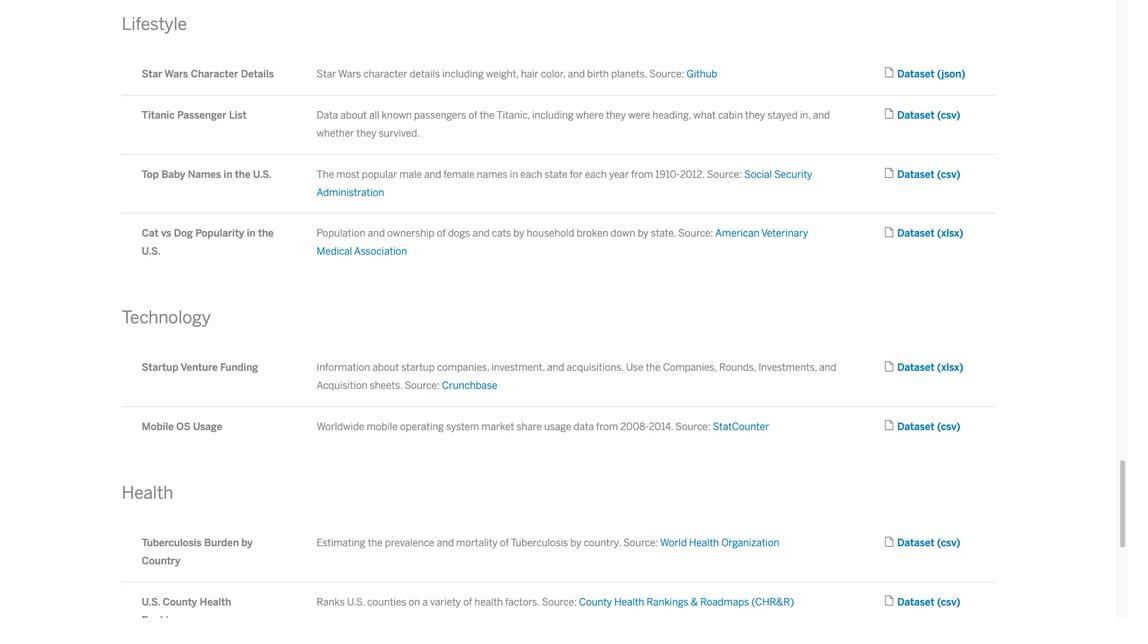 Task type: describe. For each thing, give the bounding box(es) containing it.
0 vertical spatial from
[[631, 169, 653, 180]]

information about startup companies, investment, and acquisitions. use the companies, rounds, investments, and acquisition sheets. source:
[[317, 362, 837, 392]]

including inside data about all known passengers of the titanic, including where they were heading, what cabin they stayed in, and whether they survived.
[[532, 109, 574, 121]]

of inside data about all known passengers of the titanic, including where they were heading, what cabin they stayed in, and whether they survived.
[[469, 109, 478, 121]]

dogs
[[448, 228, 470, 239]]

technology
[[122, 307, 211, 328]]

2 county from the left
[[579, 597, 612, 608]]

and inside data about all known passengers of the titanic, including where they were heading, what cabin they stayed in, and whether they survived.
[[813, 109, 830, 121]]

github
[[687, 68, 718, 80]]

dataset ( xlsx ) for information about startup companies, investment, and acquisitions. use the companies, rounds, investments, and acquisition sheets. source:
[[898, 362, 964, 374]]

american veterinary medical association
[[317, 228, 809, 257]]

administration
[[317, 186, 384, 198]]

and left mortality
[[437, 537, 454, 549]]

country
[[142, 555, 181, 567]]

by right cats
[[514, 228, 525, 239]]

dataset ( csv ) for technology
[[898, 421, 961, 433]]

1 vertical spatial from
[[597, 421, 618, 433]]

social security administration link
[[317, 169, 813, 198]]

data about all known passengers of the titanic, including where they were heading, what cabin they stayed in, and whether they survived.
[[317, 109, 830, 139]]

star for star wars character details including weight, hair color, and birth planets. source: github
[[317, 68, 336, 80]]

male
[[400, 169, 422, 180]]

companies,
[[663, 362, 717, 374]]

( for crunchbase
[[938, 362, 942, 374]]

and up association
[[368, 228, 385, 239]]

2 csv from the top
[[941, 169, 957, 180]]

popular
[[362, 169, 397, 180]]

statcounter
[[713, 421, 770, 433]]

the inside 'information about startup companies, investment, and acquisitions. use the companies, rounds, investments, and acquisition sheets. source:'
[[646, 362, 661, 374]]

prevalence
[[385, 537, 435, 549]]

2 horizontal spatial in
[[510, 169, 518, 180]]

top baby names in the u.s.
[[142, 169, 272, 180]]

2008-
[[621, 421, 649, 433]]

security
[[775, 169, 813, 180]]

4 dataset ( csv ) from the top
[[898, 537, 961, 549]]

1 horizontal spatial they
[[606, 109, 626, 121]]

crunchbase
[[442, 380, 498, 392]]

dataset ( json )
[[898, 68, 966, 80]]

dataset for github
[[898, 68, 935, 80]]

planets.
[[611, 68, 647, 80]]

) for crunchbase
[[960, 362, 964, 374]]

all
[[369, 109, 380, 121]]

state
[[545, 169, 568, 180]]

details
[[241, 68, 274, 80]]

wars for character
[[338, 68, 361, 80]]

os
[[176, 421, 191, 433]]

and left cats
[[473, 228, 490, 239]]

hair
[[521, 68, 539, 80]]

startup venture funding
[[142, 362, 258, 374]]

csv for technology
[[941, 421, 957, 433]]

investments,
[[759, 362, 817, 374]]

data
[[574, 421, 594, 433]]

medical
[[317, 246, 352, 257]]

year
[[609, 169, 629, 180]]

by inside tuberculosis burden by country
[[241, 537, 253, 549]]

heading,
[[653, 109, 692, 121]]

mortality
[[456, 537, 498, 549]]

of right mortality
[[500, 537, 509, 549]]

dataset for county health rankings & roadmaps (chr&r)
[[898, 597, 935, 608]]

organization
[[722, 537, 780, 549]]

1 each from the left
[[521, 169, 543, 180]]

startup
[[402, 362, 435, 374]]

0 vertical spatial including
[[442, 68, 484, 80]]

dataset for social security administration
[[898, 169, 935, 180]]

weight,
[[486, 68, 519, 80]]

and right investments,
[[820, 362, 837, 374]]

and right the investment,
[[547, 362, 565, 374]]

u.s. county health rankings
[[142, 597, 231, 618]]

operating
[[400, 421, 444, 433]]

titanic passenger list
[[142, 109, 247, 121]]

( for world health organization
[[938, 537, 941, 549]]

1 horizontal spatial rankings
[[647, 597, 689, 608]]

female
[[444, 169, 475, 180]]

(chr&r)
[[752, 597, 794, 608]]

2 dataset ( csv ) from the top
[[898, 169, 961, 180]]

source: right 2012.
[[707, 169, 742, 180]]

dataset for american veterinary medical association
[[898, 228, 935, 239]]

birth
[[587, 68, 609, 80]]

xlsx for population and ownership of dogs and cats by household broken down by state. source:
[[942, 228, 960, 239]]

star wars character details
[[142, 68, 274, 80]]

about for information
[[373, 362, 399, 374]]

dog
[[174, 228, 193, 239]]

2012.
[[680, 169, 705, 180]]

mobile os usage
[[142, 421, 222, 433]]

on
[[409, 597, 420, 608]]

2014.
[[649, 421, 674, 433]]

stayed
[[768, 109, 798, 121]]

) for world health organization
[[957, 537, 961, 549]]

) for county health rankings & roadmaps (chr&r)
[[957, 597, 961, 608]]

by left country.
[[571, 537, 582, 549]]

and left birth
[[568, 68, 585, 80]]

roadmaps
[[701, 597, 750, 608]]

) for statcounter
[[957, 421, 961, 433]]

were
[[629, 109, 650, 121]]

0 horizontal spatial in
[[224, 169, 232, 180]]

json
[[942, 68, 962, 80]]

2 ( from the top
[[938, 109, 941, 121]]

github link
[[687, 68, 718, 80]]

world health organization link
[[661, 537, 780, 549]]

2 dataset from the top
[[898, 109, 935, 121]]

health inside u.s. county health rankings
[[200, 597, 231, 608]]

broken
[[577, 228, 609, 239]]

character
[[191, 68, 238, 80]]

counties
[[367, 597, 406, 608]]

county inside u.s. county health rankings
[[163, 597, 197, 608]]

passengers
[[414, 109, 466, 121]]

where
[[576, 109, 604, 121]]

titanic
[[142, 109, 175, 121]]

data
[[317, 109, 338, 121]]

popularity
[[195, 228, 244, 239]]

) for american veterinary medical association
[[960, 228, 964, 239]]

world
[[661, 537, 687, 549]]

state.
[[651, 228, 676, 239]]

source: right the 2014.
[[676, 421, 711, 433]]

factors.
[[505, 597, 540, 608]]

a
[[423, 597, 428, 608]]

rounds,
[[719, 362, 757, 374]]

the inside data about all known passengers of the titanic, including where they were heading, what cabin they stayed in, and whether they survived.
[[480, 109, 495, 121]]

source: left world
[[624, 537, 659, 549]]

the most popular male and female names in each state for each year from 1910-2012. source:
[[317, 169, 745, 180]]



Task type: locate. For each thing, give the bounding box(es) containing it.
2 horizontal spatial they
[[745, 109, 766, 121]]

what
[[694, 109, 716, 121]]

statcounter link
[[713, 421, 770, 433]]

u.s. down 'cat'
[[142, 246, 161, 257]]

worldwide mobile operating system market share usage data from 2008-2014. source: statcounter
[[317, 421, 770, 433]]

about up sheets.
[[373, 362, 399, 374]]

about
[[341, 109, 367, 121], [373, 362, 399, 374]]

2 xlsx from the top
[[942, 362, 960, 374]]

worldwide
[[317, 421, 365, 433]]

companies,
[[437, 362, 489, 374]]

0 horizontal spatial from
[[597, 421, 618, 433]]

( for github
[[938, 68, 942, 80]]

about for data
[[341, 109, 367, 121]]

including left where
[[532, 109, 574, 121]]

they
[[606, 109, 626, 121], [745, 109, 766, 121], [357, 127, 377, 139]]

burden
[[204, 537, 239, 549]]

dataset ( csv ) for lifestyle
[[898, 109, 961, 121]]

of right passengers in the top left of the page
[[469, 109, 478, 121]]

source:
[[650, 68, 685, 80], [707, 169, 742, 180], [679, 228, 714, 239], [405, 380, 440, 392], [676, 421, 711, 433], [624, 537, 659, 549], [542, 597, 577, 608]]

from right year
[[631, 169, 653, 180]]

list
[[229, 109, 247, 121]]

u.s. right ranks
[[347, 597, 365, 608]]

0 vertical spatial dataset ( xlsx )
[[898, 228, 964, 239]]

use
[[626, 362, 644, 374]]

8 ( from the top
[[938, 597, 941, 608]]

dataset ( xlsx ) for population and ownership of dogs and cats by household broken down by state. source:
[[898, 228, 964, 239]]

1 wars from the left
[[165, 68, 188, 80]]

0 horizontal spatial county
[[163, 597, 197, 608]]

tuberculosis up country
[[142, 537, 202, 549]]

cabin
[[718, 109, 743, 121]]

tuberculosis burden by country
[[142, 537, 253, 567]]

star up titanic
[[142, 68, 162, 80]]

6 dataset from the top
[[898, 421, 935, 433]]

star wars character details including weight, hair color, and birth planets. source: github
[[317, 68, 718, 80]]

0 vertical spatial about
[[341, 109, 367, 121]]

cat
[[142, 228, 159, 239]]

4 dataset from the top
[[898, 228, 935, 239]]

details
[[410, 68, 440, 80]]

8 dataset from the top
[[898, 597, 935, 608]]

csv for health
[[941, 597, 957, 608]]

1 vertical spatial xlsx
[[942, 362, 960, 374]]

4 ( from the top
[[938, 228, 942, 239]]

by right burden
[[241, 537, 253, 549]]

1 horizontal spatial about
[[373, 362, 399, 374]]

in right the names
[[224, 169, 232, 180]]

2 dataset ( xlsx ) from the top
[[898, 362, 964, 374]]

rankings inside u.s. county health rankings
[[142, 615, 186, 618]]

usage
[[544, 421, 572, 433]]

names
[[477, 169, 508, 180]]

estimating
[[317, 537, 366, 549]]

including right details
[[442, 68, 484, 80]]

5 csv from the top
[[941, 597, 957, 608]]

u.s.
[[253, 169, 272, 180], [142, 246, 161, 257], [142, 597, 160, 608], [347, 597, 365, 608]]

county down country.
[[579, 597, 612, 608]]

1 vertical spatial about
[[373, 362, 399, 374]]

5 ( from the top
[[938, 362, 942, 374]]

star
[[142, 68, 162, 80], [317, 68, 336, 80]]

2 tuberculosis from the left
[[511, 537, 568, 549]]

wars
[[165, 68, 188, 80], [338, 68, 361, 80]]

the right the names
[[235, 169, 251, 180]]

startup
[[142, 362, 178, 374]]

1 county from the left
[[163, 597, 197, 608]]

they left were
[[606, 109, 626, 121]]

the right estimating
[[368, 537, 383, 549]]

the inside "cat vs dog popularity in the u.s."
[[258, 228, 274, 239]]

by right down
[[638, 228, 649, 239]]

veterinary
[[762, 228, 809, 239]]

1 horizontal spatial including
[[532, 109, 574, 121]]

0 vertical spatial xlsx
[[942, 228, 960, 239]]

information
[[317, 362, 370, 374]]

county down country
[[163, 597, 197, 608]]

source: inside 'information about startup companies, investment, and acquisitions. use the companies, rounds, investments, and acquisition sheets. source:'
[[405, 380, 440, 392]]

the left titanic,
[[480, 109, 495, 121]]

6 ( from the top
[[938, 421, 941, 433]]

1 dataset ( csv ) from the top
[[898, 109, 961, 121]]

of left health
[[463, 597, 472, 608]]

in right popularity
[[247, 228, 256, 239]]

lifestyle
[[122, 14, 187, 34]]

american
[[716, 228, 760, 239]]

rankings
[[647, 597, 689, 608], [142, 615, 186, 618]]

each right for
[[585, 169, 607, 180]]

the right use
[[646, 362, 661, 374]]

acquisition
[[317, 380, 368, 392]]

cat vs dog popularity in the u.s.
[[142, 228, 274, 257]]

csv for lifestyle
[[941, 109, 957, 121]]

1 horizontal spatial tuberculosis
[[511, 537, 568, 549]]

( for statcounter
[[938, 421, 941, 433]]

they down all
[[357, 127, 377, 139]]

source: right factors.
[[542, 597, 577, 608]]

1 horizontal spatial from
[[631, 169, 653, 180]]

u.s. inside u.s. county health rankings
[[142, 597, 160, 608]]

1 vertical spatial including
[[532, 109, 574, 121]]

of
[[469, 109, 478, 121], [437, 228, 446, 239], [500, 537, 509, 549], [463, 597, 472, 608]]

variety
[[430, 597, 461, 608]]

7 dataset from the top
[[898, 537, 935, 549]]

1 dataset ( xlsx ) from the top
[[898, 228, 964, 239]]

and right male
[[424, 169, 442, 180]]

source: right state. on the right top of the page
[[679, 228, 714, 239]]

0 horizontal spatial each
[[521, 169, 543, 180]]

) for github
[[962, 68, 966, 80]]

mobile
[[367, 421, 398, 433]]

2 each from the left
[[585, 169, 607, 180]]

1 vertical spatial dataset ( xlsx )
[[898, 362, 964, 374]]

and right in,
[[813, 109, 830, 121]]

health
[[475, 597, 503, 608]]

population
[[317, 228, 366, 239]]

u.s. inside "cat vs dog popularity in the u.s."
[[142, 246, 161, 257]]

american veterinary medical association link
[[317, 228, 809, 257]]

1 dataset from the top
[[898, 68, 935, 80]]

in
[[224, 169, 232, 180], [510, 169, 518, 180], [247, 228, 256, 239]]

star for star wars character details
[[142, 68, 162, 80]]

rankings left &
[[647, 597, 689, 608]]

crunchbase link
[[442, 380, 498, 392]]

county health rankings & roadmaps (chr&r) link
[[579, 597, 794, 608]]

1 tuberculosis from the left
[[142, 537, 202, 549]]

population and ownership of dogs and cats by household broken down by state. source:
[[317, 228, 716, 239]]

2 star from the left
[[317, 68, 336, 80]]

1 horizontal spatial in
[[247, 228, 256, 239]]

down
[[611, 228, 636, 239]]

1 horizontal spatial county
[[579, 597, 612, 608]]

1 horizontal spatial each
[[585, 169, 607, 180]]

3 dataset ( csv ) from the top
[[898, 421, 961, 433]]

1 csv from the top
[[941, 109, 957, 121]]

3 csv from the top
[[941, 421, 957, 433]]

for
[[570, 169, 583, 180]]

( for county health rankings & roadmaps (chr&r)
[[938, 597, 941, 608]]

tuberculosis up ranks u.s. counties on a variety of health factors. source: county health rankings & roadmaps (chr&r)
[[511, 537, 568, 549]]

source: left the github link
[[650, 68, 685, 80]]

0 vertical spatial rankings
[[647, 597, 689, 608]]

county
[[163, 597, 197, 608], [579, 597, 612, 608]]

1 xlsx from the top
[[942, 228, 960, 239]]

dataset for statcounter
[[898, 421, 935, 433]]

social security administration
[[317, 169, 813, 198]]

from right data
[[597, 421, 618, 433]]

( for social security administration
[[938, 169, 941, 180]]

0 horizontal spatial rankings
[[142, 615, 186, 618]]

sheets.
[[370, 380, 403, 392]]

in inside "cat vs dog popularity in the u.s."
[[247, 228, 256, 239]]

&
[[691, 597, 698, 608]]

character
[[364, 68, 408, 80]]

1910-
[[656, 169, 680, 180]]

0 horizontal spatial star
[[142, 68, 162, 80]]

about left all
[[341, 109, 367, 121]]

2 wars from the left
[[338, 68, 361, 80]]

source: down startup
[[405, 380, 440, 392]]

by
[[514, 228, 525, 239], [638, 228, 649, 239], [241, 537, 253, 549], [571, 537, 582, 549]]

funding
[[220, 362, 258, 374]]

0 horizontal spatial including
[[442, 68, 484, 80]]

known
[[382, 109, 412, 121]]

market
[[482, 421, 514, 433]]

social
[[745, 169, 772, 180]]

0 horizontal spatial tuberculosis
[[142, 537, 202, 549]]

survived.
[[379, 127, 420, 139]]

tuberculosis inside tuberculosis burden by country
[[142, 537, 202, 549]]

each left state
[[521, 169, 543, 180]]

1 ( from the top
[[938, 68, 942, 80]]

mobile
[[142, 421, 174, 433]]

titanic,
[[497, 109, 530, 121]]

(
[[938, 68, 942, 80], [938, 109, 941, 121], [938, 169, 941, 180], [938, 228, 942, 239], [938, 362, 942, 374], [938, 421, 941, 433], [938, 537, 941, 549], [938, 597, 941, 608]]

vs
[[161, 228, 171, 239]]

xlsx for information about startup companies, investment, and acquisitions. use the companies, rounds, investments, and acquisition sheets. source:
[[942, 362, 960, 374]]

dataset for world health organization
[[898, 537, 935, 549]]

0 horizontal spatial wars
[[165, 68, 188, 80]]

dataset for crunchbase
[[898, 362, 935, 374]]

) for social security administration
[[957, 169, 961, 180]]

cats
[[492, 228, 511, 239]]

acquisitions.
[[567, 362, 624, 374]]

rankings down country
[[142, 615, 186, 618]]

about inside 'information about startup companies, investment, and acquisitions. use the companies, rounds, investments, and acquisition sheets. source:'
[[373, 362, 399, 374]]

u.s. right the names
[[253, 169, 272, 180]]

baby
[[161, 169, 185, 180]]

about inside data about all known passengers of the titanic, including where they were heading, what cabin they stayed in, and whether they survived.
[[341, 109, 367, 121]]

the right popularity
[[258, 228, 274, 239]]

3 dataset from the top
[[898, 169, 935, 180]]

1 star from the left
[[142, 68, 162, 80]]

5 dataset from the top
[[898, 362, 935, 374]]

dataset ( csv ) for health
[[898, 597, 961, 608]]

u.s. down country
[[142, 597, 160, 608]]

in right names
[[510, 169, 518, 180]]

and
[[568, 68, 585, 80], [813, 109, 830, 121], [424, 169, 442, 180], [368, 228, 385, 239], [473, 228, 490, 239], [547, 362, 565, 374], [820, 362, 837, 374], [437, 537, 454, 549]]

1 horizontal spatial star
[[317, 68, 336, 80]]

wars for character
[[165, 68, 188, 80]]

1 horizontal spatial wars
[[338, 68, 361, 80]]

star up data at the left of the page
[[317, 68, 336, 80]]

7 ( from the top
[[938, 537, 941, 549]]

5 dataset ( csv ) from the top
[[898, 597, 961, 608]]

passenger
[[177, 109, 227, 121]]

in,
[[800, 109, 811, 121]]

association
[[354, 246, 407, 257]]

1 vertical spatial rankings
[[142, 615, 186, 618]]

of left dogs
[[437, 228, 446, 239]]

3 ( from the top
[[938, 169, 941, 180]]

4 csv from the top
[[941, 537, 957, 549]]

( for american veterinary medical association
[[938, 228, 942, 239]]

ranks u.s. counties on a variety of health factors. source: county health rankings & roadmaps (chr&r)
[[317, 597, 794, 608]]

household
[[527, 228, 575, 239]]

0 horizontal spatial they
[[357, 127, 377, 139]]

share
[[517, 421, 542, 433]]

0 horizontal spatial about
[[341, 109, 367, 121]]

they right 'cabin'
[[745, 109, 766, 121]]

ranks
[[317, 597, 345, 608]]



Task type: vqa. For each thing, say whether or not it's contained in the screenshot.
fifth Dataset ( csv ) from the top of the page
yes



